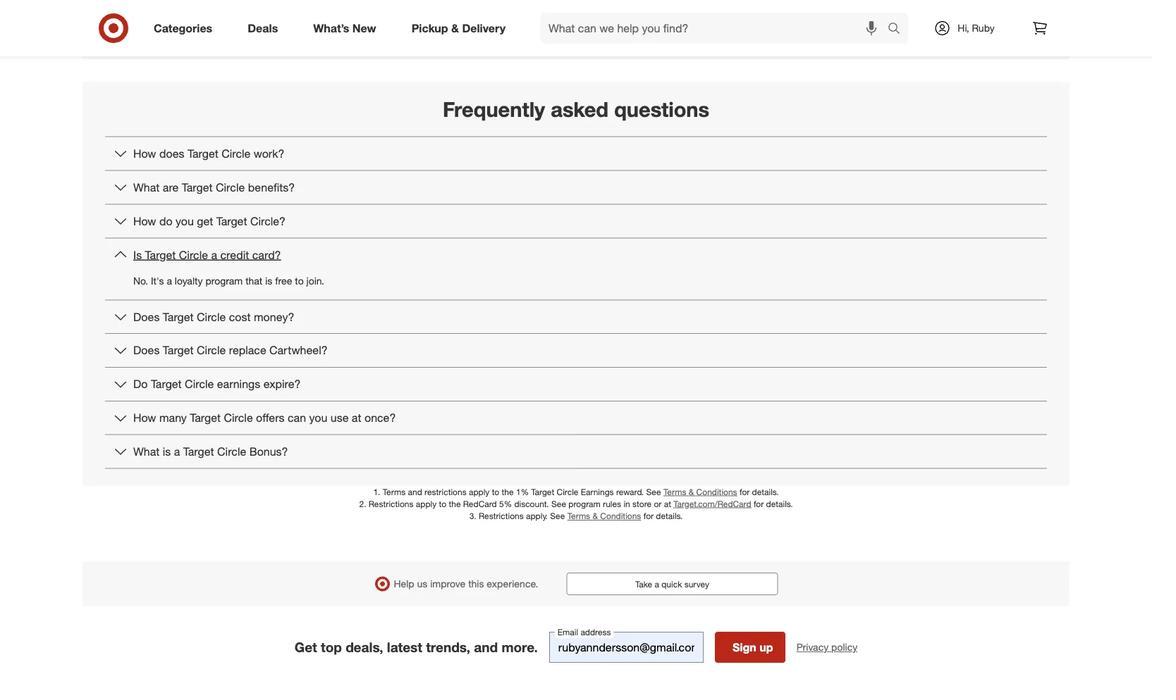 Task type: vqa. For each thing, say whether or not it's contained in the screenshot.
Terms and
yes



Task type: locate. For each thing, give the bounding box(es) containing it.
2 what from the top
[[133, 445, 160, 459]]

1 horizontal spatial &
[[593, 511, 598, 522]]

earnings down does target circle replace cartwheel? at the left bottom of page
[[217, 378, 260, 391]]

earnings
[[581, 487, 614, 498]]

0 horizontal spatial the
[[449, 499, 461, 510]]

1 horizontal spatial terms & conditions link
[[663, 487, 737, 498]]

here
[[548, 11, 570, 25]]

is inside dropdown button
[[163, 445, 171, 459]]

1 vertical spatial to
[[492, 487, 499, 498]]

and left more.
[[474, 640, 498, 656]]

the up 5%
[[502, 487, 514, 498]]

target right does
[[188, 147, 218, 161]]

1 horizontal spatial at
[[664, 499, 671, 510]]

2 vertical spatial for
[[644, 511, 654, 522]]

1 vertical spatial is
[[163, 445, 171, 459]]

& down earnings
[[593, 511, 598, 522]]

what left are
[[133, 181, 160, 194]]

None text field
[[549, 632, 704, 664]]

is
[[133, 248, 142, 262]]

& up target.com/redcard
[[689, 487, 694, 498]]

for right target.com/redcard
[[754, 499, 764, 510]]

does up do
[[133, 344, 160, 358]]

5%
[[499, 499, 512, 510]]

2 how from the top
[[133, 214, 156, 228]]

0 vertical spatial you
[[176, 214, 194, 228]]

1 horizontal spatial program
[[569, 499, 600, 510]]

0 vertical spatial conditions
[[696, 487, 737, 498]]

you left the use
[[309, 411, 327, 425]]

pickup & delivery link
[[400, 13, 523, 44]]

0 vertical spatial how
[[133, 147, 156, 161]]

cartwheel?
[[269, 344, 328, 358]]

0 horizontal spatial to
[[295, 275, 304, 287]]

1 vertical spatial and
[[408, 487, 422, 498]]

to up 5%
[[492, 487, 499, 498]]

you inside dropdown button
[[309, 411, 327, 425]]

target
[[188, 147, 218, 161], [182, 181, 213, 194], [216, 214, 247, 228], [145, 248, 176, 262], [163, 310, 194, 324], [163, 344, 194, 358], [151, 378, 182, 391], [190, 411, 221, 425], [183, 445, 214, 459], [531, 487, 554, 498]]

how for how many target circle offers can you use at once?
[[133, 411, 156, 425]]

0 horizontal spatial for
[[644, 511, 654, 522]]

circle left "cost"
[[197, 310, 226, 324]]

credit
[[220, 248, 249, 262]]

2 horizontal spatial for
[[754, 499, 764, 510]]

1 horizontal spatial the
[[502, 487, 514, 498]]

is target circle a credit card?
[[133, 248, 281, 262]]

you
[[176, 214, 194, 228], [309, 411, 327, 425]]

0 horizontal spatial is
[[163, 445, 171, 459]]

target down "loyalty"
[[163, 310, 194, 324]]

1 does from the top
[[133, 310, 160, 324]]

0 horizontal spatial earnings
[[217, 378, 260, 391]]

1 horizontal spatial conditions
[[696, 487, 737, 498]]

target right get
[[216, 214, 247, 228]]

terms & conditions link for 3. restrictions apply. see
[[567, 511, 641, 522]]

2 vertical spatial &
[[593, 511, 598, 522]]

1 vertical spatial does
[[133, 344, 160, 358]]

0 vertical spatial &
[[451, 21, 459, 35]]

1 vertical spatial what
[[133, 445, 160, 459]]

see right apply.
[[550, 511, 565, 522]]

and inside 1. terms and restrictions apply to the 1% target circle earnings reward. see terms & conditions for details. 2. restrictions apply to the redcard 5% discount. see program rules in store or at target.com/redcard for details. 3. restrictions apply. see terms & conditions for details.
[[408, 487, 422, 498]]

restrictions
[[425, 487, 467, 498]]

1 vertical spatial how
[[133, 214, 156, 228]]

1 horizontal spatial restrictions
[[479, 511, 524, 522]]

circle left earnings
[[557, 487, 578, 498]]

is right that
[[265, 275, 272, 287]]

discount.
[[514, 499, 549, 510]]

0 horizontal spatial terms & conditions link
[[567, 511, 641, 522]]

&
[[451, 21, 459, 35], [689, 487, 694, 498], [593, 511, 598, 522]]

0 vertical spatial what
[[133, 181, 160, 194]]

target.com/redcard link
[[674, 499, 751, 510]]

3 how from the top
[[133, 411, 156, 425]]

target right are
[[182, 181, 213, 194]]

terms & conditions link up target.com/redcard
[[663, 487, 737, 498]]

and left 'votes'
[[495, 11, 514, 25]]

0 vertical spatial see
[[646, 487, 661, 498]]

0 vertical spatial terms & conditions link
[[663, 487, 737, 498]]

target up discount.
[[531, 487, 554, 498]]

categories
[[154, 21, 212, 35]]

apply down restrictions at the bottom left of page
[[416, 499, 437, 510]]

target inside 1. terms and restrictions apply to the 1% target circle earnings reward. see terms & conditions for details. 2. restrictions apply to the redcard 5% discount. see program rules in store or at target.com/redcard for details. 3. restrictions apply. see terms & conditions for details.
[[531, 487, 554, 498]]

conditions down in
[[600, 511, 641, 522]]

target inside dropdown button
[[163, 310, 194, 324]]

for up target.com/redcard
[[740, 487, 750, 498]]

0 vertical spatial does
[[133, 310, 160, 324]]

target down many
[[183, 445, 214, 459]]

search
[[881, 23, 915, 36]]

is
[[265, 275, 272, 287], [163, 445, 171, 459]]

you right do
[[176, 214, 194, 228]]

expire?
[[263, 378, 301, 391]]

does target circle cost money?
[[133, 310, 294, 324]]

program down credit on the top left of the page
[[205, 275, 243, 287]]

0 vertical spatial is
[[265, 275, 272, 287]]

and for earnings
[[495, 11, 514, 25]]

at inside "how many target circle offers can you use at once?" dropdown button
[[352, 411, 361, 425]]

search button
[[881, 13, 915, 47]]

earnings
[[449, 11, 492, 25], [217, 378, 260, 391]]

2 horizontal spatial &
[[689, 487, 694, 498]]

1 what from the top
[[133, 181, 160, 194]]

get
[[197, 214, 213, 228]]

for
[[740, 487, 750, 498], [754, 499, 764, 510], [644, 511, 654, 522]]

a right take
[[655, 579, 659, 590]]

1 vertical spatial earnings
[[217, 378, 260, 391]]

1%
[[516, 487, 529, 498]]

categories link
[[142, 13, 230, 44]]

how inside how does target circle work? dropdown button
[[133, 147, 156, 161]]

what's
[[313, 21, 349, 35]]

target down does target circle cost money?
[[163, 344, 194, 358]]

& right track
[[451, 21, 459, 35]]

0 horizontal spatial program
[[205, 275, 243, 287]]

1 vertical spatial for
[[754, 499, 764, 510]]

0 horizontal spatial apply
[[416, 499, 437, 510]]

terms right 1.
[[383, 487, 406, 498]]

0 horizontal spatial at
[[352, 411, 361, 425]]

terms up target.com/redcard link
[[663, 487, 686, 498]]

1 vertical spatial at
[[664, 499, 671, 510]]

does inside dropdown button
[[133, 310, 160, 324]]

circle up how do you get target circle?
[[216, 181, 245, 194]]

take a quick survey
[[635, 579, 709, 590]]

0 vertical spatial at
[[352, 411, 361, 425]]

does target circle cost money? button
[[105, 301, 1047, 334]]

top
[[321, 640, 342, 656]]

what is a target circle bonus? button
[[105, 436, 1047, 469]]

a down many
[[174, 445, 180, 459]]

2 does from the top
[[133, 344, 160, 358]]

0 horizontal spatial you
[[176, 214, 194, 228]]

1 horizontal spatial for
[[740, 487, 750, 498]]

at right or
[[664, 499, 671, 510]]

deals
[[248, 21, 278, 35]]

1 vertical spatial terms & conditions link
[[567, 511, 641, 522]]

earnings right track
[[449, 11, 492, 25]]

is down many
[[163, 445, 171, 459]]

what are target circle benefits?
[[133, 181, 295, 194]]

does inside dropdown button
[[133, 344, 160, 358]]

what are target circle benefits? button
[[105, 171, 1047, 204]]

you inside dropdown button
[[176, 214, 194, 228]]

a
[[211, 248, 217, 262], [167, 275, 172, 287], [174, 445, 180, 459], [655, 579, 659, 590]]

terms & conditions link down rules
[[567, 511, 641, 522]]

terms
[[383, 487, 406, 498], [663, 487, 686, 498], [567, 511, 590, 522]]

replace
[[229, 344, 266, 358]]

the down restrictions at the bottom left of page
[[449, 499, 461, 510]]

program
[[205, 275, 243, 287], [569, 499, 600, 510]]

1.
[[373, 487, 380, 498]]

circle inside 1. terms and restrictions apply to the 1% target circle earnings reward. see terms & conditions for details. 2. restrictions apply to the redcard 5% discount. see program rules in store or at target.com/redcard for details. 3. restrictions apply. see terms & conditions for details.
[[557, 487, 578, 498]]

how left do
[[133, 214, 156, 228]]

how left does
[[133, 147, 156, 161]]

what's new link
[[301, 13, 394, 44]]

how does target circle work?
[[133, 147, 284, 161]]

frequently
[[443, 97, 545, 122]]

to right free
[[295, 275, 304, 287]]

to down restrictions at the bottom left of page
[[439, 499, 446, 510]]

circle left work?
[[222, 147, 251, 161]]

and
[[495, 11, 514, 25], [408, 487, 422, 498], [474, 640, 498, 656]]

and left restrictions at the bottom left of page
[[408, 487, 422, 498]]

program down earnings
[[569, 499, 600, 510]]

get top deals, latest trends, and more.
[[295, 640, 538, 656]]

2 vertical spatial see
[[550, 511, 565, 522]]

get
[[295, 640, 317, 656]]

does
[[159, 147, 184, 161]]

2 horizontal spatial to
[[492, 487, 499, 498]]

offers
[[256, 411, 285, 425]]

how many target circle offers can you use at once?
[[133, 411, 396, 425]]

1 vertical spatial you
[[309, 411, 327, 425]]

target right do
[[151, 378, 182, 391]]

conditions up target.com/redcard
[[696, 487, 737, 498]]

0 vertical spatial restrictions
[[369, 499, 414, 510]]

apply.
[[526, 511, 548, 522]]

how inside "how many target circle offers can you use at once?" dropdown button
[[133, 411, 156, 425]]

0 vertical spatial apply
[[469, 487, 490, 498]]

2 vertical spatial how
[[133, 411, 156, 425]]

ruby
[[972, 22, 995, 34]]

1 vertical spatial apply
[[416, 499, 437, 510]]

1 horizontal spatial you
[[309, 411, 327, 425]]

2 vertical spatial to
[[439, 499, 446, 510]]

does down no.
[[133, 310, 160, 324]]

that
[[245, 275, 262, 287]]

in
[[624, 499, 630, 510]]

loyalty
[[175, 275, 203, 287]]

pickup
[[412, 21, 448, 35]]

0 horizontal spatial &
[[451, 21, 459, 35]]

restrictions down 1.
[[369, 499, 414, 510]]

0 vertical spatial and
[[495, 11, 514, 25]]

1 horizontal spatial to
[[439, 499, 446, 510]]

what down many
[[133, 445, 160, 459]]

at right the use
[[352, 411, 361, 425]]

0 vertical spatial to
[[295, 275, 304, 287]]

1 how from the top
[[133, 147, 156, 161]]

does target circle replace cartwheel? button
[[105, 334, 1047, 367]]

is target circle a credit card? button
[[105, 239, 1047, 272]]

help
[[394, 578, 414, 591]]

how inside how do you get target circle? dropdown button
[[133, 214, 156, 228]]

work?
[[254, 147, 284, 161]]

1 vertical spatial program
[[569, 499, 600, 510]]

see up or
[[646, 487, 661, 498]]

how for how do you get target circle?
[[133, 214, 156, 228]]

see
[[646, 487, 661, 498], [551, 499, 566, 510], [550, 511, 565, 522]]

see right discount.
[[551, 499, 566, 510]]

apply up redcard
[[469, 487, 490, 498]]

1 horizontal spatial apply
[[469, 487, 490, 498]]

does
[[133, 310, 160, 324], [133, 344, 160, 358]]

restrictions down 5%
[[479, 511, 524, 522]]

1 vertical spatial &
[[689, 487, 694, 498]]

making
[[600, 11, 636, 25]]

for down store on the right bottom of page
[[644, 511, 654, 522]]

1 vertical spatial conditions
[[600, 511, 641, 522]]

the
[[502, 487, 514, 498], [449, 499, 461, 510]]

or
[[654, 499, 662, 510]]

do
[[159, 214, 172, 228]]

1 horizontal spatial is
[[265, 275, 272, 287]]

how left many
[[133, 411, 156, 425]]

circle up many
[[185, 378, 214, 391]]

more.
[[502, 640, 538, 656]]

it's
[[151, 275, 164, 287]]

join.
[[306, 275, 324, 287]]

circle
[[222, 147, 251, 161], [216, 181, 245, 194], [179, 248, 208, 262], [197, 310, 226, 324], [197, 344, 226, 358], [185, 378, 214, 391], [224, 411, 253, 425], [217, 445, 246, 459], [557, 487, 578, 498]]

conditions
[[696, 487, 737, 498], [600, 511, 641, 522]]

terms down earnings
[[567, 511, 590, 522]]

1 vertical spatial restrictions
[[479, 511, 524, 522]]

1 horizontal spatial earnings
[[449, 11, 492, 25]]



Task type: describe. For each thing, give the bounding box(es) containing it.
rules
[[603, 499, 621, 510]]

redcard
[[463, 499, 497, 510]]

how for how does target circle work?
[[133, 147, 156, 161]]

program inside 1. terms and restrictions apply to the 1% target circle earnings reward. see terms & conditions for details. 2. restrictions apply to the redcard 5% discount. see program rules in store or at target.com/redcard for details. 3. restrictions apply. see terms & conditions for details.
[[569, 499, 600, 510]]

purchases.
[[678, 11, 733, 25]]

how does target circle work? button
[[105, 137, 1047, 170]]

how many target circle offers can you use at once? button
[[105, 402, 1047, 435]]

2 horizontal spatial terms
[[663, 487, 686, 498]]

sign up
[[733, 641, 773, 655]]

do
[[133, 378, 148, 391]]

track
[[419, 11, 445, 25]]

how do you get target circle? button
[[105, 205, 1047, 238]]

target right is at the left of the page
[[145, 248, 176, 262]]

1 vertical spatial see
[[551, 499, 566, 510]]

sign
[[733, 641, 756, 655]]

free
[[275, 275, 292, 287]]

asked
[[551, 97, 609, 122]]

latest
[[387, 640, 422, 656]]

questions
[[614, 97, 709, 122]]

2.
[[359, 499, 366, 510]]

benefits?
[[248, 181, 295, 194]]

quick
[[662, 579, 682, 590]]

terms & conditions link for 1. terms and restrictions apply to the 1% target circle earnings reward. see
[[663, 487, 737, 498]]

circle down does target circle cost money?
[[197, 344, 226, 358]]

sign up button
[[715, 632, 785, 664]]

store
[[633, 499, 652, 510]]

circle left bonus?
[[217, 445, 246, 459]]

hi,
[[958, 22, 969, 34]]

0 vertical spatial earnings
[[449, 11, 492, 25]]

reward.
[[616, 487, 644, 498]]

0 horizontal spatial terms
[[383, 487, 406, 498]]

at inside 1. terms and restrictions apply to the 1% target circle earnings reward. see terms & conditions for details. 2. restrictions apply to the redcard 5% discount. see program rules in store or at target.com/redcard for details. 3. restrictions apply. see terms & conditions for details.
[[664, 499, 671, 510]]

are
[[163, 181, 179, 194]]

privacy
[[797, 642, 829, 654]]

1. terms and restrictions apply to the 1% target circle earnings reward. see terms & conditions for details. 2. restrictions apply to the redcard 5% discount. see program rules in store or at target.com/redcard for details. 3. restrictions apply. see terms & conditions for details.
[[359, 487, 793, 522]]

how do you get target circle?
[[133, 214, 286, 228]]

a right it's
[[167, 275, 172, 287]]

can
[[288, 411, 306, 425]]

no. it's a loyalty program that is free to join.
[[133, 275, 324, 287]]

take a quick survey button
[[567, 573, 778, 596]]

many
[[159, 411, 187, 425]]

cost
[[229, 310, 251, 324]]

what for what is a target circle bonus?
[[133, 445, 160, 459]]

0 vertical spatial details.
[[752, 487, 779, 498]]

survey
[[684, 579, 709, 590]]

bonus?
[[249, 445, 288, 459]]

does for does target circle cost money?
[[133, 310, 160, 324]]

circle inside dropdown button
[[197, 310, 226, 324]]

a inside 'button'
[[655, 579, 659, 590]]

pickup & delivery
[[412, 21, 506, 35]]

after
[[573, 11, 596, 25]]

circle up "loyalty"
[[179, 248, 208, 262]]

new
[[352, 21, 376, 35]]

target.com/redcard
[[674, 499, 751, 510]]

delivery
[[462, 21, 506, 35]]

does for does target circle replace cartwheel?
[[133, 344, 160, 358]]

do target circle earnings expire? button
[[105, 368, 1047, 401]]

us
[[417, 578, 427, 591]]

track earnings and votes here after making eligible purchases.
[[419, 11, 733, 25]]

target right many
[[190, 411, 221, 425]]

2 vertical spatial and
[[474, 640, 498, 656]]

0 vertical spatial the
[[502, 487, 514, 498]]

help us improve this experience.
[[394, 578, 538, 591]]

What can we help you find? suggestions appear below search field
[[540, 13, 891, 44]]

what's new
[[313, 21, 376, 35]]

0 horizontal spatial restrictions
[[369, 499, 414, 510]]

what for what are target circle benefits?
[[133, 181, 160, 194]]

money?
[[254, 310, 294, 324]]

target inside dropdown button
[[216, 214, 247, 228]]

1 vertical spatial details.
[[766, 499, 793, 510]]

deals,
[[346, 640, 383, 656]]

card?
[[252, 248, 281, 262]]

1 horizontal spatial terms
[[567, 511, 590, 522]]

votes
[[517, 11, 544, 25]]

experience.
[[487, 578, 538, 591]]

and for terms
[[408, 487, 422, 498]]

this
[[468, 578, 484, 591]]

frequently asked questions
[[443, 97, 709, 122]]

do target circle earnings expire?
[[133, 378, 301, 391]]

once?
[[364, 411, 396, 425]]

circle left offers
[[224, 411, 253, 425]]

privacy policy link
[[797, 641, 858, 655]]

policy
[[831, 642, 858, 654]]

no.
[[133, 275, 148, 287]]

0 vertical spatial for
[[740, 487, 750, 498]]

target inside 'dropdown button'
[[151, 378, 182, 391]]

deals link
[[236, 13, 296, 44]]

0 horizontal spatial conditions
[[600, 511, 641, 522]]

trends,
[[426, 640, 470, 656]]

1 vertical spatial the
[[449, 499, 461, 510]]

earnings inside 'dropdown button'
[[217, 378, 260, 391]]

does target circle replace cartwheel?
[[133, 344, 328, 358]]

0 vertical spatial program
[[205, 275, 243, 287]]

circle inside 'dropdown button'
[[185, 378, 214, 391]]

what is a target circle bonus?
[[133, 445, 288, 459]]

2 vertical spatial details.
[[656, 511, 683, 522]]

use
[[331, 411, 349, 425]]

a left credit on the top left of the page
[[211, 248, 217, 262]]



